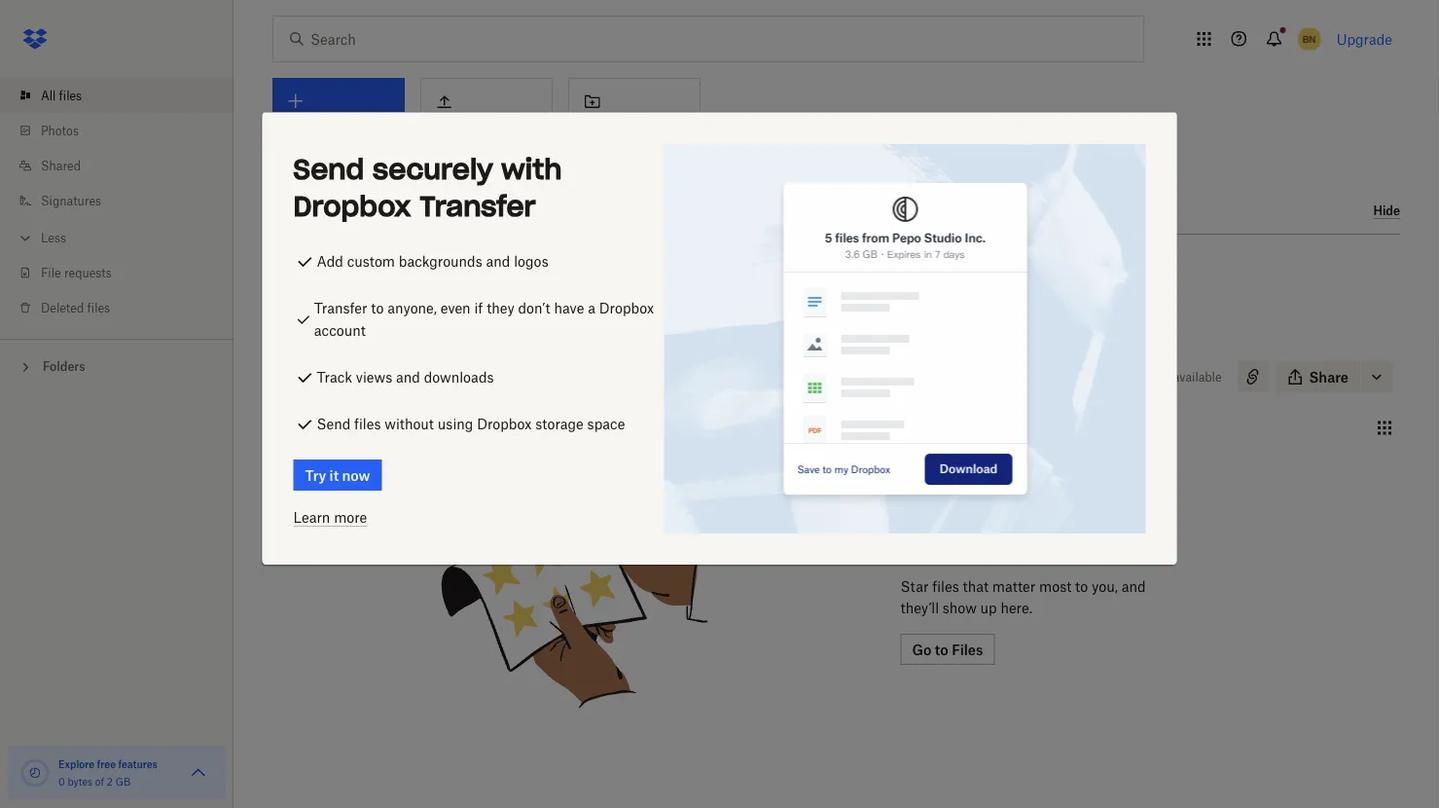 Task type: describe. For each thing, give the bounding box(es) containing it.
is
[[1162, 369, 1171, 384]]

photos link
[[16, 113, 234, 148]]

of
[[95, 775, 104, 788]]

less
[[41, 230, 66, 245]]

now
[[342, 467, 370, 483]]

your
[[407, 200, 443, 220]]

recents button
[[273, 412, 348, 443]]

send for send files without using dropbox storage space
[[317, 415, 351, 432]]

photos
[[41, 123, 79, 138]]

downloads
[[424, 369, 494, 385]]

add custom backgrounds and logos
[[317, 253, 549, 270]]

use
[[328, 253, 350, 269]]

even
[[441, 300, 471, 316]]

share button
[[1277, 361, 1361, 392]]

they'll
[[901, 599, 940, 616]]

0 horizontal spatial learn
[[294, 509, 330, 526]]

matter
[[993, 578, 1036, 594]]

send files without using dropbox storage space
[[317, 415, 625, 432]]

if
[[475, 300, 483, 316]]

without
[[385, 415, 434, 432]]

learn more
[[294, 509, 367, 526]]

1 horizontal spatial dropbox
[[477, 415, 532, 432]]

folders
[[43, 359, 85, 374]]

deleted
[[41, 300, 84, 315]]

have
[[554, 300, 585, 316]]

using
[[438, 415, 473, 432]]

shared link
[[16, 148, 234, 183]]

bytes
[[68, 775, 93, 788]]

upgrade
[[1337, 31, 1393, 47]]

dropbox inside send securely with dropbox transfer
[[294, 189, 411, 224]]

all files inside list item
[[41, 88, 82, 103]]

explore
[[58, 758, 95, 770]]

items
[[486, 253, 522, 269]]

anyone,
[[388, 300, 437, 316]]

try
[[305, 467, 326, 483]]

you,
[[1092, 578, 1119, 594]]

as
[[280, 253, 297, 269]]

suggested
[[273, 200, 358, 220]]

1 horizontal spatial all
[[273, 338, 288, 353]]

dropbox image
[[16, 19, 55, 58]]

transfer inside transfer to anyone, even if they don't have a dropbox account
[[314, 300, 367, 316]]

upgrade link
[[1337, 31, 1393, 47]]

0 horizontal spatial learn more link
[[294, 509, 367, 527]]

to inside transfer to anyone, even if they don't have a dropbox account
[[371, 300, 384, 316]]

try it now
[[305, 467, 370, 483]]

will
[[526, 253, 549, 269]]

files right deleted
[[87, 300, 110, 315]]

the
[[988, 529, 1025, 556]]

star
[[901, 578, 929, 594]]

requests
[[64, 265, 112, 280]]

aim for the stars
[[901, 529, 1088, 556]]

they
[[487, 300, 515, 316]]

folder
[[317, 366, 373, 388]]

dropbox inside transfer to anyone, even if they don't have a dropbox account
[[599, 300, 654, 316]]

animated image showing what a transfer looks like image
[[664, 144, 1146, 534]]

signatures
[[41, 193, 101, 208]]

free
[[97, 758, 116, 770]]

up inside star files that matter most to you, and they'll show up here.
[[981, 599, 998, 616]]

0 vertical spatial and
[[486, 253, 510, 270]]

1 vertical spatial more
[[334, 509, 367, 526]]

backgrounds
[[399, 253, 483, 270]]

it
[[330, 467, 339, 483]]

space
[[588, 415, 625, 432]]

add
[[317, 253, 344, 270]]

recents
[[288, 421, 333, 435]]

0 horizontal spatial and
[[396, 369, 420, 385]]

available
[[1174, 369, 1222, 384]]

stars
[[1032, 529, 1088, 556]]

folder
[[625, 124, 660, 140]]

don't
[[518, 300, 551, 316]]

create folder
[[581, 124, 660, 140]]

create
[[581, 124, 621, 140]]

aim
[[901, 529, 943, 556]]

1 vertical spatial all files
[[273, 338, 314, 353]]

deleted files
[[41, 300, 110, 315]]

0 vertical spatial all files link
[[16, 78, 234, 113]]

dropbox,
[[354, 253, 412, 269]]

folders button
[[0, 351, 234, 380]]

with
[[502, 152, 562, 187]]

star files that matter most to you, and they'll show up here.
[[901, 578, 1146, 616]]



Task type: locate. For each thing, give the bounding box(es) containing it.
features
[[118, 758, 158, 770]]

0 vertical spatial all
[[41, 88, 56, 103]]

0 vertical spatial dropbox
[[294, 189, 411, 224]]

all files up photos
[[41, 88, 82, 103]]

here.
[[702, 253, 733, 269], [1001, 599, 1033, 616]]

0 vertical spatial transfer
[[420, 189, 536, 224]]

0 vertical spatial learn
[[737, 253, 774, 269]]

from
[[363, 200, 402, 220]]

1 vertical spatial learn more link
[[294, 509, 367, 527]]

0 horizontal spatial here.
[[702, 253, 733, 269]]

1 horizontal spatial all files link
[[273, 336, 314, 355]]

link
[[1138, 369, 1158, 384]]

all files link
[[16, 78, 234, 113], [273, 336, 314, 355]]

signatures link
[[16, 183, 234, 218]]

for
[[950, 529, 981, 556]]

0
[[58, 775, 65, 788]]

to left "you,"
[[1076, 578, 1089, 594]]

to inside star files that matter most to you, and they'll show up here.
[[1076, 578, 1089, 594]]

transfer to anyone, even if they don't have a dropbox account
[[314, 300, 654, 339]]

0 vertical spatial more
[[778, 253, 811, 269]]

1 horizontal spatial and
[[486, 253, 510, 270]]

0 horizontal spatial to
[[371, 300, 384, 316]]

shared for shared
[[41, 158, 81, 173]]

account
[[314, 322, 366, 339]]

files
[[59, 88, 82, 103], [87, 300, 110, 315], [291, 338, 314, 353], [354, 415, 381, 432], [933, 578, 960, 594]]

new
[[273, 366, 311, 388]]

logos
[[514, 253, 549, 270]]

and right "you,"
[[1122, 578, 1146, 594]]

securely
[[373, 152, 493, 187]]

shared down photos
[[41, 158, 81, 173]]

all
[[41, 88, 56, 103], [273, 338, 288, 353]]

files inside list item
[[59, 88, 82, 103]]

2
[[107, 775, 113, 788]]

0 vertical spatial learn more link
[[737, 253, 811, 269]]

dropbox right a
[[599, 300, 654, 316]]

transfer up 'account'
[[314, 300, 367, 316]]

1 horizontal spatial more
[[778, 253, 811, 269]]

1 vertical spatial dropbox
[[599, 300, 654, 316]]

track
[[317, 369, 352, 385]]

to
[[371, 300, 384, 316], [1076, 578, 1089, 594]]

all files up new
[[273, 338, 314, 353]]

0 vertical spatial all files
[[41, 88, 82, 103]]

up right automatically at the top left of the page
[[681, 253, 698, 269]]

activity
[[448, 200, 508, 220]]

and inside star files that matter most to you, and they'll show up here.
[[1122, 578, 1146, 594]]

views
[[356, 369, 393, 385]]

explore free features 0 bytes of 2 gb
[[58, 758, 158, 788]]

1 vertical spatial all files link
[[273, 336, 314, 355]]

list containing all files
[[0, 66, 234, 339]]

1 horizontal spatial learn more link
[[737, 253, 811, 269]]

all inside list item
[[41, 88, 56, 103]]

and
[[486, 253, 510, 270], [396, 369, 420, 385], [1122, 578, 1146, 594]]

0 vertical spatial shared
[[41, 158, 81, 173]]

to left anyone,
[[371, 300, 384, 316]]

file requests
[[41, 265, 112, 280]]

send for send securely with dropbox transfer
[[294, 152, 364, 187]]

deleted files link
[[16, 290, 234, 325]]

1 vertical spatial up
[[981, 599, 998, 616]]

all up photos
[[41, 88, 56, 103]]

1 vertical spatial show
[[943, 599, 977, 616]]

automatically
[[553, 253, 640, 269]]

you
[[301, 253, 324, 269]]

custom
[[347, 253, 395, 270]]

send inside send securely with dropbox transfer
[[294, 152, 364, 187]]

create folder button
[[569, 78, 701, 152]]

transfer inside send securely with dropbox transfer
[[420, 189, 536, 224]]

most
[[1040, 578, 1072, 594]]

all files link up shared link
[[16, 78, 234, 113]]

1 vertical spatial shared
[[1095, 369, 1135, 384]]

all files
[[41, 88, 82, 103], [273, 338, 314, 353]]

try it now button
[[294, 459, 382, 491]]

shared left link
[[1095, 369, 1135, 384]]

up down 'that'
[[981, 599, 998, 616]]

1 vertical spatial learn
[[294, 509, 330, 526]]

2 vertical spatial dropbox
[[477, 415, 532, 432]]

0 horizontal spatial all files
[[41, 88, 82, 103]]

all up new
[[273, 338, 288, 353]]

transfer
[[420, 189, 536, 224], [314, 300, 367, 316]]

send securely with dropbox transfer
[[294, 152, 562, 224]]

list
[[0, 66, 234, 339]]

shared link is available
[[1095, 369, 1222, 384]]

file requests link
[[16, 255, 234, 290]]

1 horizontal spatial show
[[943, 599, 977, 616]]

starred
[[372, 421, 414, 435]]

2 vertical spatial and
[[1122, 578, 1146, 594]]

a
[[588, 300, 596, 316]]

and left logos
[[486, 253, 510, 270]]

0 vertical spatial up
[[681, 253, 698, 269]]

0 vertical spatial show
[[644, 253, 678, 269]]

1 vertical spatial send
[[317, 415, 351, 432]]

0 vertical spatial send
[[294, 152, 364, 187]]

transfer down securely
[[420, 189, 536, 224]]

dropbox up the use
[[294, 189, 411, 224]]

file
[[41, 265, 61, 280]]

0 horizontal spatial shared
[[41, 158, 81, 173]]

all files list item
[[0, 78, 234, 113]]

1 vertical spatial transfer
[[314, 300, 367, 316]]

and right 'views'
[[396, 369, 420, 385]]

show right automatically at the top left of the page
[[644, 253, 678, 269]]

track views and downloads
[[317, 369, 494, 385]]

0 vertical spatial to
[[371, 300, 384, 316]]

learn
[[737, 253, 774, 269], [294, 509, 330, 526]]

1 horizontal spatial shared
[[1095, 369, 1135, 384]]

1 horizontal spatial learn
[[737, 253, 774, 269]]

starred button
[[356, 412, 429, 443]]

1 horizontal spatial transfer
[[420, 189, 536, 224]]

show down 'that'
[[943, 599, 977, 616]]

new folder
[[273, 366, 373, 388]]

1 vertical spatial here.
[[1001, 599, 1033, 616]]

that
[[963, 578, 989, 594]]

shared
[[41, 158, 81, 173], [1095, 369, 1135, 384]]

0 horizontal spatial transfer
[[314, 300, 367, 316]]

show inside star files that matter most to you, and they'll show up here.
[[943, 599, 977, 616]]

all files link up new
[[273, 336, 314, 355]]

quota usage element
[[19, 757, 51, 789]]

2 horizontal spatial and
[[1122, 578, 1146, 594]]

send up suggested
[[294, 152, 364, 187]]

share
[[1310, 368, 1349, 385]]

files up new
[[291, 338, 314, 353]]

storage
[[536, 415, 584, 432]]

0 vertical spatial here.
[[702, 253, 733, 269]]

1 horizontal spatial to
[[1076, 578, 1089, 594]]

0 horizontal spatial more
[[334, 509, 367, 526]]

1 vertical spatial all
[[273, 338, 288, 353]]

files inside star files that matter most to you, and they'll show up here.
[[933, 578, 960, 594]]

files left 'that'
[[933, 578, 960, 594]]

None field
[[0, 0, 143, 21], [143, 0, 285, 21], [0, 0, 143, 21], [143, 0, 285, 21]]

1 horizontal spatial all files
[[273, 338, 314, 353]]

1 horizontal spatial here.
[[1001, 599, 1033, 616]]

0 horizontal spatial dropbox
[[294, 189, 411, 224]]

files left 'without'
[[354, 415, 381, 432]]

shared for shared link is available
[[1095, 369, 1135, 384]]

more
[[778, 253, 811, 269], [334, 509, 367, 526]]

here. inside star files that matter most to you, and they'll show up here.
[[1001, 599, 1033, 616]]

1 vertical spatial to
[[1076, 578, 1089, 594]]

suggested from your activity
[[273, 200, 508, 220]]

as you use dropbox, suggested items will automatically show up here. learn more
[[280, 253, 811, 269]]

0 horizontal spatial all files link
[[16, 78, 234, 113]]

0 horizontal spatial show
[[644, 253, 678, 269]]

send down track
[[317, 415, 351, 432]]

1 vertical spatial and
[[396, 369, 420, 385]]

0 horizontal spatial all
[[41, 88, 56, 103]]

send
[[294, 152, 364, 187], [317, 415, 351, 432]]

learn more link
[[737, 253, 811, 269], [294, 509, 367, 527]]

0 horizontal spatial up
[[681, 253, 698, 269]]

less image
[[16, 228, 35, 248]]

suggested
[[416, 253, 483, 269]]

gb
[[115, 775, 131, 788]]

files up photos
[[59, 88, 82, 103]]

1 horizontal spatial up
[[981, 599, 998, 616]]

2 horizontal spatial dropbox
[[599, 300, 654, 316]]

dropbox right using
[[477, 415, 532, 432]]



Task type: vqa. For each thing, say whether or not it's contained in the screenshot.
Send files without using Dropbox storage space's SEND
yes



